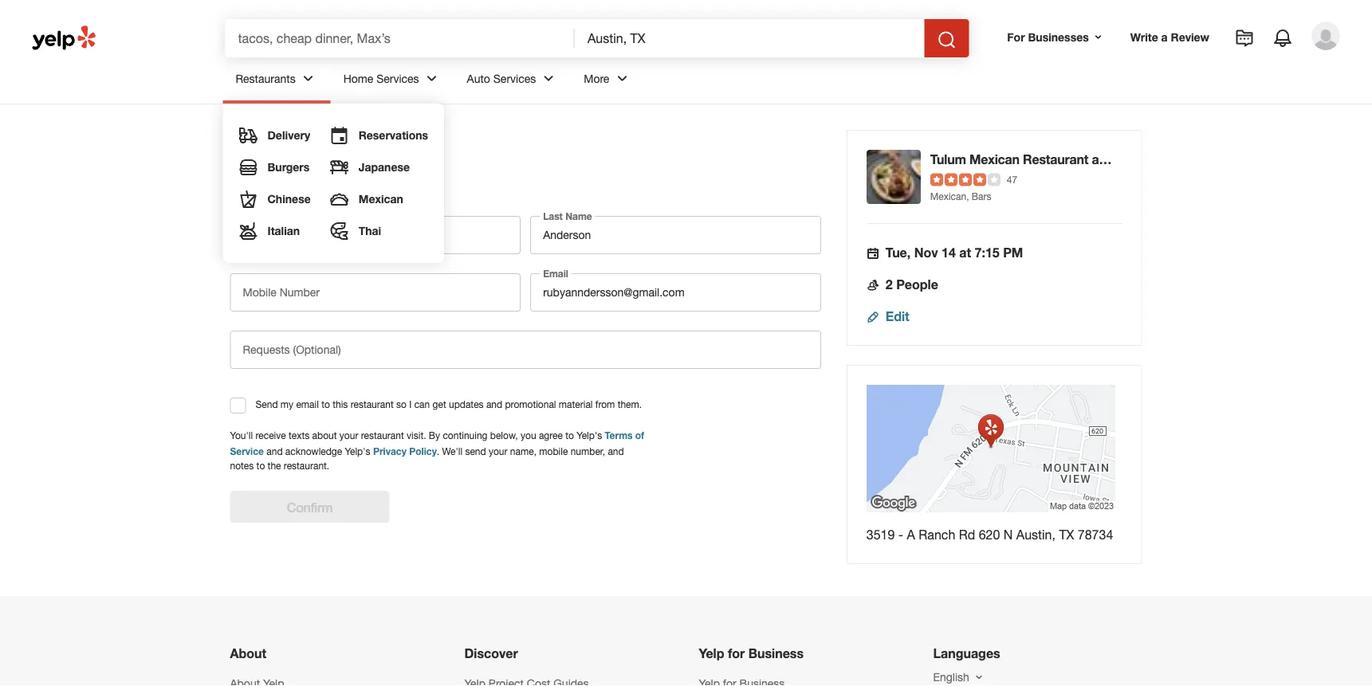 Task type: describe. For each thing, give the bounding box(es) containing it.
so
[[396, 399, 407, 410]]

last
[[543, 211, 563, 222]]

nov
[[914, 245, 938, 260]]

the
[[268, 460, 281, 471]]

write a review link
[[1124, 23, 1216, 51]]

auto services link
[[454, 57, 571, 104]]

service
[[230, 446, 264, 457]]

24 chevron down v2 image for restaurants
[[299, 69, 318, 88]]

people
[[896, 277, 938, 292]]

tulum
[[930, 152, 966, 167]]

chinese link
[[232, 183, 317, 215]]

tulum mexican restaurant and tequila bar link
[[930, 150, 1184, 169]]

mexican for mexican , bars
[[930, 191, 967, 202]]

reservations
[[359, 129, 428, 142]]

a
[[907, 527, 915, 542]]

delivery
[[268, 129, 310, 142]]

send
[[465, 446, 486, 457]]

edit
[[886, 309, 910, 324]]

first name
[[243, 211, 293, 222]]

about
[[230, 646, 266, 661]]

projects image
[[1235, 29, 1254, 48]]

name for last name
[[566, 211, 592, 222]]

restaurant for your
[[361, 430, 404, 441]]

for businesses button
[[1001, 23, 1111, 51]]

  text field
[[230, 216, 521, 254]]

italian
[[268, 224, 300, 238]]

a
[[1162, 30, 1168, 43]]

16 pencil v2 image
[[867, 311, 879, 324]]

3519
[[867, 527, 895, 542]]

terms of service
[[230, 430, 644, 457]]

name for first name
[[266, 211, 293, 222]]

services for auto services
[[493, 72, 536, 85]]

policy
[[409, 446, 437, 457]]

ranch
[[919, 527, 956, 542]]

write
[[1131, 30, 1158, 43]]

get
[[433, 399, 446, 410]]

24 italian v2 image
[[239, 222, 258, 241]]

updates
[[449, 399, 484, 410]]

continuing
[[443, 430, 488, 441]]

and left tequila
[[1092, 152, 1114, 167]]

1 horizontal spatial to
[[322, 399, 330, 410]]

16 reservation v2 image
[[867, 247, 879, 260]]

restaurants
[[236, 72, 296, 85]]

you'll receive texts about your restaurant visit. by continuing below, you agree to yelp's
[[230, 430, 605, 441]]

24 burgers v2 image
[[239, 158, 258, 177]]

16 groups v2 image
[[867, 279, 879, 292]]

send
[[256, 399, 278, 410]]

reservations link
[[324, 120, 435, 152]]

businesses
[[1028, 30, 1089, 43]]

this
[[333, 399, 348, 410]]

yelp for business
[[699, 646, 804, 661]]

material
[[559, 399, 593, 410]]

of
[[635, 430, 644, 441]]

mobile
[[243, 286, 277, 299]]

italian link
[[232, 215, 317, 247]]

(optional)
[[293, 343, 341, 356]]

receive
[[256, 430, 286, 441]]

map image
[[867, 385, 1115, 513]]

business
[[749, 646, 804, 661]]

visit.
[[407, 430, 426, 441]]

first
[[243, 211, 263, 222]]

  text field for requests (optional)
[[230, 331, 821, 369]]

.
[[437, 446, 440, 457]]

. we'll send your name, mobile number, and notes to the restaurant.
[[230, 446, 624, 471]]

4 star rating image
[[930, 173, 1001, 186]]

,
[[967, 191, 969, 202]]

and acknowledge yelp's privacy policy
[[264, 446, 437, 457]]

mexican , bars
[[930, 191, 992, 202]]

16 chevron down v2 image for english
[[973, 671, 986, 684]]

yelp
[[699, 646, 724, 661]]

24 delivery v2 image
[[239, 126, 258, 145]]

home
[[343, 72, 373, 85]]

discover
[[465, 646, 518, 661]]

burgers link
[[232, 152, 317, 183]]

your inside . we'll send your name, mobile number, and notes to the restaurant.
[[489, 446, 508, 457]]

for businesses
[[1007, 30, 1089, 43]]

your information
[[230, 186, 329, 201]]

and up the "the"
[[267, 446, 283, 457]]

requests
[[243, 343, 290, 356]]

pm
[[1003, 245, 1023, 260]]

below,
[[490, 430, 518, 441]]

tx
[[1059, 527, 1074, 542]]

Find text field
[[238, 30, 562, 47]]

and inside . we'll send your name, mobile number, and notes to the restaurant.
[[608, 446, 624, 457]]

24 sushi v2 image
[[330, 158, 349, 177]]

2 horizontal spatial to
[[566, 430, 574, 441]]

restaurant.
[[284, 460, 330, 471]]

auto services
[[467, 72, 536, 85]]

47
[[1007, 174, 1018, 185]]

english button
[[933, 671, 986, 684]]

home services link
[[331, 57, 454, 104]]

number
[[280, 286, 320, 299]]

email
[[543, 268, 568, 279]]

more link
[[571, 57, 645, 104]]

number,
[[571, 446, 605, 457]]

home services
[[343, 72, 419, 85]]

edit link
[[867, 309, 910, 324]]

tue, nov 14 at 7:15 pm
[[886, 245, 1023, 260]]

review
[[1171, 30, 1210, 43]]

notifications image
[[1273, 29, 1293, 48]]

24 chevron down v2 image
[[613, 69, 632, 88]]



Task type: vqa. For each thing, say whether or not it's contained in the screenshot.
"email"
yes



Task type: locate. For each thing, give the bounding box(es) containing it.
mexican down japanese link
[[359, 193, 403, 206]]

24 chevron down v2 image right restaurants
[[299, 69, 318, 88]]

name,
[[510, 446, 537, 457]]

1 horizontal spatial 24 chevron down v2 image
[[422, 69, 441, 88]]

None field
[[238, 30, 562, 47], [588, 30, 912, 47]]

tequila
[[1118, 152, 1160, 167]]

name up italian
[[266, 211, 293, 222]]

24 chevron down v2 image inside the restaurants link
[[299, 69, 318, 88]]

name right last
[[566, 211, 592, 222]]

terms
[[605, 430, 633, 441]]

texts
[[289, 430, 310, 441]]

chinese
[[268, 193, 311, 206]]

2 vertical spatial to
[[256, 460, 265, 471]]

2 services from the left
[[493, 72, 536, 85]]

24 thai v2 image
[[330, 222, 349, 241]]

-
[[899, 527, 904, 542]]

to left the "the"
[[256, 460, 265, 471]]

24 chevron down v2 image
[[299, 69, 318, 88], [422, 69, 441, 88], [539, 69, 558, 88]]

0 horizontal spatial to
[[256, 460, 265, 471]]

None search field
[[225, 19, 972, 57]]

1 horizontal spatial 16 chevron down v2 image
[[1092, 31, 1105, 44]]

to right agree
[[566, 430, 574, 441]]

at
[[960, 245, 971, 260]]

78734
[[1078, 527, 1113, 542]]

none field near
[[588, 30, 912, 47]]

english
[[933, 671, 970, 684]]

from
[[596, 399, 615, 410]]

restaurant left so
[[351, 399, 394, 410]]

delivery link
[[232, 120, 317, 152]]

16 chevron down v2 image down languages
[[973, 671, 986, 684]]

  telephone field
[[230, 274, 521, 312]]

1 name from the left
[[266, 211, 293, 222]]

1 horizontal spatial yelp's
[[577, 430, 602, 441]]

tulum mexican restaurant and tequila bar
[[930, 152, 1184, 167]]

2 none field from the left
[[588, 30, 912, 47]]

1 none field from the left
[[238, 30, 562, 47]]

2 horizontal spatial mexican
[[970, 152, 1020, 167]]

mexican inside "link"
[[359, 193, 403, 206]]

0 horizontal spatial 16 chevron down v2 image
[[973, 671, 986, 684]]

mexican for mexican
[[359, 193, 403, 206]]

more
[[584, 72, 610, 85]]

0 horizontal spatial services
[[377, 72, 419, 85]]

16 chevron down v2 image right businesses
[[1092, 31, 1105, 44]]

16 chevron down v2 image inside for businesses button
[[1092, 31, 1105, 44]]

you
[[521, 430, 536, 441]]

restaurants link
[[223, 57, 331, 104]]

mobile
[[539, 446, 568, 457]]

0 horizontal spatial your
[[340, 430, 358, 441]]

name
[[266, 211, 293, 222], [566, 211, 592, 222]]

1 vertical spatial your
[[489, 446, 508, 457]]

24 chevron down v2 image right auto services at top
[[539, 69, 558, 88]]

1 horizontal spatial your
[[489, 446, 508, 457]]

1 vertical spatial   text field
[[230, 331, 821, 369]]

categories element
[[930, 188, 992, 203]]

i
[[409, 399, 412, 410]]

1 24 chevron down v2 image from the left
[[299, 69, 318, 88]]

  text field for last name
[[530, 216, 821, 254]]

2 horizontal spatial 24 chevron down v2 image
[[539, 69, 558, 88]]

24 chinese v2 image
[[239, 190, 258, 209]]

auto
[[467, 72, 490, 85]]

1 vertical spatial restaurant
[[361, 430, 404, 441]]

your
[[340, 430, 358, 441], [489, 446, 508, 457]]

Near text field
[[588, 30, 912, 47]]

7:15
[[975, 245, 1000, 260]]

0 vertical spatial restaurant
[[351, 399, 394, 410]]

bar
[[1163, 152, 1184, 167]]

0 vertical spatial   text field
[[530, 216, 821, 254]]

services right auto
[[493, 72, 536, 85]]

your down below,
[[489, 446, 508, 457]]

reservation
[[319, 131, 443, 157]]

user actions element
[[995, 20, 1363, 118]]

0 horizontal spatial 24 chevron down v2 image
[[299, 69, 318, 88]]

mexican link
[[324, 183, 435, 215]]

requests (optional)
[[243, 343, 341, 356]]

agree
[[539, 430, 563, 441]]

restaurant
[[1023, 152, 1089, 167]]

mexican inside categories element
[[930, 191, 967, 202]]

japanese
[[359, 161, 410, 174]]

tue,
[[886, 245, 911, 260]]

restaurant for this
[[351, 399, 394, 410]]

24 chevron down v2 image for auto services
[[539, 69, 558, 88]]

24 mexican v2 image
[[330, 190, 349, 209]]

0 horizontal spatial yelp's
[[345, 446, 370, 457]]

0 horizontal spatial none field
[[238, 30, 562, 47]]

24 chevron down v2 image inside the home services link
[[422, 69, 441, 88]]

2 name from the left
[[566, 211, 592, 222]]

you'll
[[230, 430, 253, 441]]

privacy policy link
[[373, 445, 437, 458]]

my
[[281, 399, 294, 410]]

1 horizontal spatial mexican
[[930, 191, 967, 202]]

services for home services
[[377, 72, 419, 85]]

mexican up the 47
[[970, 152, 1020, 167]]

n
[[1004, 527, 1013, 542]]

1 horizontal spatial services
[[493, 72, 536, 85]]

mexican down 4 star rating image
[[930, 191, 967, 202]]

620
[[979, 527, 1000, 542]]

3519 - a ranch rd 620 n austin, tx 78734
[[867, 527, 1113, 542]]

1 vertical spatial yelp's
[[345, 446, 370, 457]]

0 vertical spatial to
[[322, 399, 330, 410]]

restaurant up privacy on the bottom of page
[[361, 430, 404, 441]]

notes
[[230, 460, 254, 471]]

last name
[[543, 211, 592, 222]]

your up and acknowledge yelp's privacy policy
[[340, 430, 358, 441]]

0 vertical spatial 16 chevron down v2 image
[[1092, 31, 1105, 44]]

16 chevron down v2 image
[[1092, 31, 1105, 44], [973, 671, 986, 684]]

0 vertical spatial yelp's
[[577, 430, 602, 441]]

0 horizontal spatial mexican
[[359, 193, 403, 206]]

none field find
[[238, 30, 562, 47]]

to left this
[[322, 399, 330, 410]]

1 vertical spatial 16 chevron down v2 image
[[973, 671, 986, 684]]

send my email to this restaurant so i can get updates and promotional material from them.
[[256, 399, 642, 410]]

  email field
[[530, 274, 821, 312]]

24 reservations v2 image
[[330, 126, 349, 145]]

0 vertical spatial your
[[340, 430, 358, 441]]

16 chevron down v2 image for for businesses
[[1092, 31, 1105, 44]]

  text field
[[530, 216, 821, 254], [230, 331, 821, 369]]

1 vertical spatial to
[[566, 430, 574, 441]]

24 chevron down v2 image left auto
[[422, 69, 441, 88]]

and
[[1092, 152, 1114, 167], [486, 399, 503, 410], [267, 446, 283, 457], [608, 446, 624, 457]]

confirm reservation
[[230, 131, 443, 157]]

information
[[260, 186, 329, 201]]

for
[[728, 646, 745, 661]]

by
[[429, 430, 440, 441]]

search image
[[937, 30, 956, 49]]

14
[[942, 245, 956, 260]]

yelp's up number,
[[577, 430, 602, 441]]

24 chevron down v2 image inside auto services link
[[539, 69, 558, 88]]

1 horizontal spatial name
[[566, 211, 592, 222]]

about
[[312, 430, 337, 441]]

promotional
[[505, 399, 556, 410]]

2 people
[[886, 277, 938, 292]]

1 horizontal spatial none field
[[588, 30, 912, 47]]

confirm
[[230, 131, 313, 157]]

yelp's left privacy on the bottom of page
[[345, 446, 370, 457]]

to inside . we'll send your name, mobile number, and notes to the restaurant.
[[256, 460, 265, 471]]

to
[[322, 399, 330, 410], [566, 430, 574, 441], [256, 460, 265, 471]]

and right updates
[[486, 399, 503, 410]]

24 chevron down v2 image for home services
[[422, 69, 441, 88]]

acknowledge
[[285, 446, 342, 457]]

rd
[[959, 527, 975, 542]]

2 24 chevron down v2 image from the left
[[422, 69, 441, 88]]

thai
[[359, 224, 381, 238]]

mobile number
[[243, 286, 320, 299]]

austin,
[[1017, 527, 1056, 542]]

can
[[414, 399, 430, 410]]

16 chevron down v2 image inside english dropdown button
[[973, 671, 986, 684]]

japanese link
[[324, 152, 435, 183]]

3 24 chevron down v2 image from the left
[[539, 69, 558, 88]]

services right the home
[[377, 72, 419, 85]]

bars
[[972, 191, 992, 202]]

0 horizontal spatial name
[[266, 211, 293, 222]]

and down terms
[[608, 446, 624, 457]]

email
[[296, 399, 319, 410]]

your
[[230, 186, 257, 201]]

thai link
[[324, 215, 435, 247]]

we'll
[[442, 446, 463, 457]]

1 services from the left
[[377, 72, 419, 85]]



